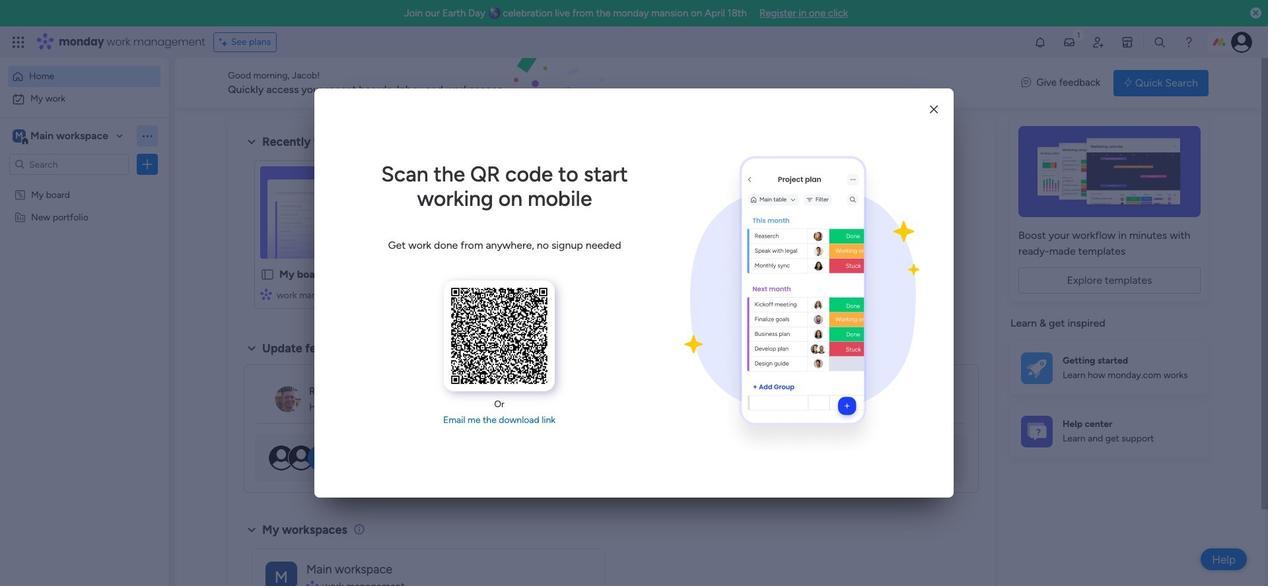 Task type: locate. For each thing, give the bounding box(es) containing it.
1 vertical spatial workspace image
[[266, 562, 297, 587]]

public board image
[[260, 268, 275, 282]]

1 horizontal spatial component image
[[442, 288, 454, 300]]

select product image
[[12, 36, 25, 49]]

workspace image
[[13, 129, 26, 143], [266, 562, 297, 587]]

component image down public board image
[[442, 288, 454, 300]]

option
[[8, 66, 161, 87], [8, 89, 161, 110], [0, 183, 169, 185]]

close recently visited image
[[244, 134, 260, 150]]

0 vertical spatial workspace image
[[13, 129, 26, 143]]

close update feed (inbox) image
[[244, 341, 260, 357]]

list box
[[0, 181, 169, 407]]

component image
[[260, 288, 272, 300], [442, 288, 454, 300]]

v2 user feedback image
[[1022, 75, 1032, 90]]

public board image
[[442, 268, 457, 282]]

0 horizontal spatial component image
[[260, 288, 272, 300]]

1 component image from the left
[[260, 288, 272, 300]]

2 vertical spatial option
[[0, 183, 169, 185]]

2 component image from the left
[[442, 288, 454, 300]]

component image down public board icon
[[260, 288, 272, 300]]

help image
[[1183, 36, 1196, 49]]

see plans image
[[219, 35, 231, 50]]

jacob simon image
[[1232, 32, 1253, 53]]



Task type: vqa. For each thing, say whether or not it's contained in the screenshot.
middle option
yes



Task type: describe. For each thing, give the bounding box(es) containing it.
getting started element
[[1011, 342, 1209, 395]]

component image for public board image
[[442, 288, 454, 300]]

search everything image
[[1154, 36, 1167, 49]]

1 horizontal spatial workspace image
[[266, 562, 297, 587]]

help center element
[[1011, 405, 1209, 458]]

close image
[[930, 105, 938, 115]]

0 horizontal spatial workspace image
[[13, 129, 26, 143]]

update feed image
[[1063, 36, 1076, 49]]

Search in workspace field
[[28, 157, 110, 172]]

invite members image
[[1092, 36, 1105, 49]]

v2 bolt switch image
[[1125, 76, 1132, 90]]

templates image image
[[1023, 126, 1197, 217]]

1 image
[[1073, 27, 1085, 42]]

component image for public board icon
[[260, 288, 272, 300]]

0 vertical spatial option
[[8, 66, 161, 87]]

roy mann image
[[275, 387, 301, 413]]

workspace selection element
[[13, 128, 110, 145]]

1 vertical spatial option
[[8, 89, 161, 110]]

monday marketplace image
[[1121, 36, 1135, 49]]

quick search results list box
[[244, 150, 979, 325]]

notifications image
[[1034, 36, 1047, 49]]

close my workspaces image
[[244, 523, 260, 538]]



